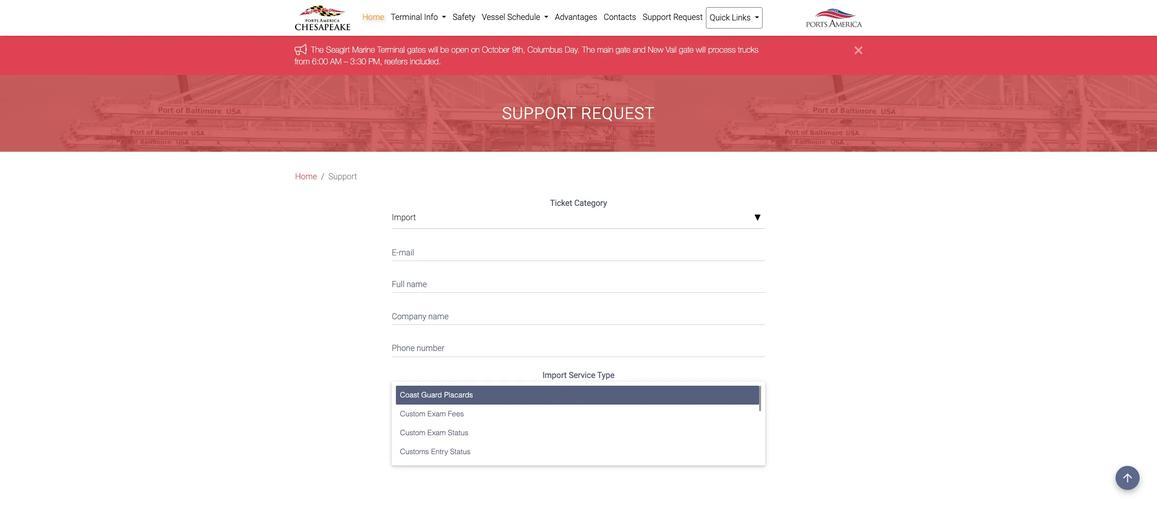 Task type: locate. For each thing, give the bounding box(es) containing it.
terminal left info
[[391, 12, 422, 22]]

your for specify
[[420, 452, 436, 462]]

home for home link to the right
[[363, 12, 384, 22]]

1 vertical spatial terminal
[[377, 45, 405, 54]]

choose your option
[[392, 385, 462, 395]]

2 exam from the top
[[428, 429, 446, 437]]

full
[[392, 280, 405, 290]]

home link
[[359, 7, 388, 28], [295, 171, 317, 183]]

will left be
[[428, 45, 438, 54]]

terminal inside the seagirt marine terminal gates will be open on october 9th, columbus day. the main gate and new vail gate will process trucks from 6:00 am – 3:30 pm, reefers included.
[[377, 45, 405, 54]]

contacts link
[[601, 7, 640, 28]]

0 horizontal spatial home
[[295, 172, 317, 182]]

safety
[[453, 12, 476, 22]]

customs
[[400, 448, 429, 456]]

import for import
[[392, 213, 416, 223]]

0 horizontal spatial import
[[392, 213, 416, 223]]

0 horizontal spatial will
[[428, 45, 438, 54]]

0 vertical spatial home link
[[359, 7, 388, 28]]

the up 6:00
[[311, 45, 324, 54]]

1 vertical spatial import
[[543, 371, 567, 381]]

be
[[440, 45, 449, 54]]

import
[[392, 213, 416, 223], [543, 371, 567, 381]]

terminal up reefers
[[377, 45, 405, 54]]

1 vertical spatial name
[[428, 312, 449, 322]]

fees
[[448, 410, 464, 418]]

–
[[344, 57, 348, 66]]

custom up "customs"
[[400, 429, 426, 437]]

1 custom from the top
[[400, 410, 426, 418]]

0 vertical spatial your
[[421, 385, 437, 395]]

1 horizontal spatial support
[[502, 104, 577, 123]]

request
[[674, 12, 703, 22], [581, 104, 655, 123]]

the
[[311, 45, 324, 54], [582, 45, 595, 54]]

3:30
[[350, 57, 366, 66]]

close image
[[855, 44, 863, 56]]

option
[[439, 385, 462, 395]]

custom exam fees
[[400, 410, 464, 418]]

2 horizontal spatial support
[[643, 12, 672, 22]]

0 horizontal spatial name
[[407, 280, 427, 290]]

custom for custom exam status
[[400, 429, 426, 437]]

company
[[392, 312, 426, 322]]

on
[[471, 45, 480, 54]]

exam
[[428, 410, 446, 418], [428, 429, 446, 437]]

your right coast
[[421, 385, 437, 395]]

gate left and
[[616, 45, 631, 54]]

your left the issue
[[420, 452, 436, 462]]

0 vertical spatial exam
[[428, 410, 446, 418]]

ticket
[[550, 199, 573, 208]]

1 horizontal spatial name
[[428, 312, 449, 322]]

exam down coast guard placards
[[428, 410, 446, 418]]

am
[[330, 57, 342, 66]]

status
[[448, 429, 469, 437], [450, 448, 471, 456]]

import left 'service'
[[543, 371, 567, 381]]

will
[[428, 45, 438, 54], [696, 45, 706, 54]]

2 vertical spatial support
[[329, 172, 357, 182]]

status right entry
[[450, 448, 471, 456]]

gate right vail
[[679, 45, 694, 54]]

0 vertical spatial import
[[392, 213, 416, 223]]

0 horizontal spatial the
[[311, 45, 324, 54]]

advantages link
[[552, 7, 601, 28]]

1 vertical spatial home
[[295, 172, 317, 182]]

1 vertical spatial request
[[581, 104, 655, 123]]

type
[[598, 371, 615, 381]]

contacts
[[604, 12, 636, 22]]

0 vertical spatial support
[[643, 12, 672, 22]]

guard
[[422, 391, 442, 399]]

0 horizontal spatial gate
[[616, 45, 631, 54]]

home inside home link
[[363, 12, 384, 22]]

terminal info link
[[388, 7, 450, 28]]

gate
[[616, 45, 631, 54], [679, 45, 694, 54]]

bullhorn image
[[295, 44, 311, 55]]

vessel schedule link
[[479, 7, 552, 28]]

your
[[421, 385, 437, 395], [420, 452, 436, 462]]

1 horizontal spatial request
[[674, 12, 703, 22]]

1 gate from the left
[[616, 45, 631, 54]]

gates
[[407, 45, 426, 54]]

0 vertical spatial status
[[448, 429, 469, 437]]

1 vertical spatial exam
[[428, 429, 446, 437]]

0 vertical spatial home
[[363, 12, 384, 22]]

terminal
[[391, 12, 422, 22], [377, 45, 405, 54]]

0 vertical spatial name
[[407, 280, 427, 290]]

quick links link
[[706, 7, 763, 29]]

custom
[[400, 410, 426, 418], [400, 429, 426, 437]]

2 gate from the left
[[679, 45, 694, 54]]

support
[[643, 12, 672, 22], [502, 104, 577, 123], [329, 172, 357, 182]]

quick links
[[710, 13, 753, 23]]

choose
[[392, 385, 419, 395]]

the right day.
[[582, 45, 595, 54]]

name
[[407, 280, 427, 290], [428, 312, 449, 322]]

name right company
[[428, 312, 449, 322]]

0 horizontal spatial support
[[329, 172, 357, 182]]

info
[[424, 12, 438, 22]]

home
[[363, 12, 384, 22], [295, 172, 317, 182]]

support request link
[[640, 7, 706, 28]]

Phone number text field
[[392, 338, 766, 358]]

status down fees
[[448, 429, 469, 437]]

process
[[708, 45, 736, 54]]

name right "full"
[[407, 280, 427, 290]]

1 vertical spatial custom
[[400, 429, 426, 437]]

1 exam from the top
[[428, 410, 446, 418]]

issue
[[438, 452, 457, 462]]

1 horizontal spatial import
[[543, 371, 567, 381]]

1 will from the left
[[428, 45, 438, 54]]

support request
[[643, 12, 703, 22], [502, 104, 655, 123]]

1 horizontal spatial home
[[363, 12, 384, 22]]

exam up customs entry status
[[428, 429, 446, 437]]

go to top image
[[1116, 467, 1140, 491]]

1 horizontal spatial gate
[[679, 45, 694, 54]]

the seagirt marine terminal gates will be open on october 9th, columbus day. the main gate and new vail gate will process trucks from 6:00 am – 3:30 pm, reefers included.
[[295, 45, 759, 66]]

2 will from the left
[[696, 45, 706, 54]]

1 horizontal spatial the
[[582, 45, 595, 54]]

import up e-mail
[[392, 213, 416, 223]]

phone
[[392, 344, 415, 354]]

2 custom from the top
[[400, 429, 426, 437]]

will left process
[[696, 45, 706, 54]]

1 the from the left
[[311, 45, 324, 54]]

1 vertical spatial status
[[450, 448, 471, 456]]

category
[[575, 199, 607, 208]]

0 vertical spatial custom
[[400, 410, 426, 418]]

0 horizontal spatial home link
[[295, 171, 317, 183]]

1 vertical spatial your
[[420, 452, 436, 462]]

custom up bl/container#
[[400, 410, 426, 418]]

safety link
[[450, 7, 479, 28]]

1 horizontal spatial will
[[696, 45, 706, 54]]



Task type: vqa. For each thing, say whether or not it's contained in the screenshot.
BL/Container# text box
yes



Task type: describe. For each thing, give the bounding box(es) containing it.
mail
[[399, 248, 414, 258]]

home for the bottom home link
[[295, 172, 317, 182]]

E-mail email field
[[392, 242, 766, 261]]

october
[[482, 45, 510, 54]]

coast guard placards
[[400, 391, 473, 399]]

exam for fees
[[428, 410, 446, 418]]

Company name text field
[[392, 306, 766, 325]]

phone number
[[392, 344, 445, 354]]

custom exam status
[[400, 429, 469, 437]]

name for full name
[[407, 280, 427, 290]]

e-mail
[[392, 248, 414, 258]]

vessel
[[482, 12, 506, 22]]

1 horizontal spatial home link
[[359, 7, 388, 28]]

full name
[[392, 280, 427, 290]]

and
[[633, 45, 646, 54]]

company name
[[392, 312, 449, 322]]

service
[[569, 371, 596, 381]]

Full name text field
[[392, 274, 766, 293]]

Specify your issue text field
[[392, 446, 766, 519]]

marine
[[352, 45, 375, 54]]

import service type
[[543, 371, 615, 381]]

▼
[[754, 214, 761, 222]]

number
[[417, 344, 445, 354]]

0 vertical spatial support request
[[643, 12, 703, 22]]

vail
[[666, 45, 677, 54]]

e-
[[392, 248, 399, 258]]

coast
[[400, 391, 419, 399]]

pm,
[[369, 57, 382, 66]]

the seagirt marine terminal gates will be open on october 9th, columbus day. the main gate and new vail gate will process trucks from 6:00 am – 3:30 pm, reefers included. link
[[295, 45, 759, 66]]

1 vertical spatial support request
[[502, 104, 655, 123]]

6:00
[[312, 57, 328, 66]]

main
[[597, 45, 614, 54]]

custom for custom exam fees
[[400, 410, 426, 418]]

ticket category
[[550, 199, 607, 208]]

exam for status
[[428, 429, 446, 437]]

vessel schedule
[[482, 12, 542, 22]]

1 vertical spatial support
[[502, 104, 577, 123]]

specify
[[392, 452, 418, 462]]

advantages
[[555, 12, 598, 22]]

new
[[648, 45, 664, 54]]

status for customs entry status
[[450, 448, 471, 456]]

reefers
[[385, 57, 408, 66]]

quick
[[710, 13, 730, 23]]

seagirt
[[326, 45, 350, 54]]

your for choose
[[421, 385, 437, 395]]

0 horizontal spatial request
[[581, 104, 655, 123]]

1 vertical spatial home link
[[295, 171, 317, 183]]

columbus
[[528, 45, 563, 54]]

the seagirt marine terminal gates will be open on october 9th, columbus day. the main gate and new vail gate will process trucks from 6:00 am – 3:30 pm, reefers included. alert
[[0, 36, 1158, 75]]

trucks
[[738, 45, 759, 54]]

open
[[452, 45, 469, 54]]

from
[[295, 57, 310, 66]]

day.
[[565, 45, 580, 54]]

BL/Container# text field
[[392, 414, 766, 434]]

status for custom exam status
[[448, 429, 469, 437]]

bl/container#
[[392, 420, 444, 430]]

name for company name
[[428, 312, 449, 322]]

terminal info
[[391, 12, 440, 22]]

0 vertical spatial request
[[674, 12, 703, 22]]

specify your issue
[[392, 452, 457, 462]]

entry
[[431, 448, 448, 456]]

placards
[[444, 391, 473, 399]]

9th,
[[512, 45, 526, 54]]

import for import service type
[[543, 371, 567, 381]]

schedule
[[508, 12, 540, 22]]

links
[[732, 13, 751, 23]]

included.
[[410, 57, 441, 66]]

2 the from the left
[[582, 45, 595, 54]]

customs entry status
[[400, 448, 471, 456]]

0 vertical spatial terminal
[[391, 12, 422, 22]]



